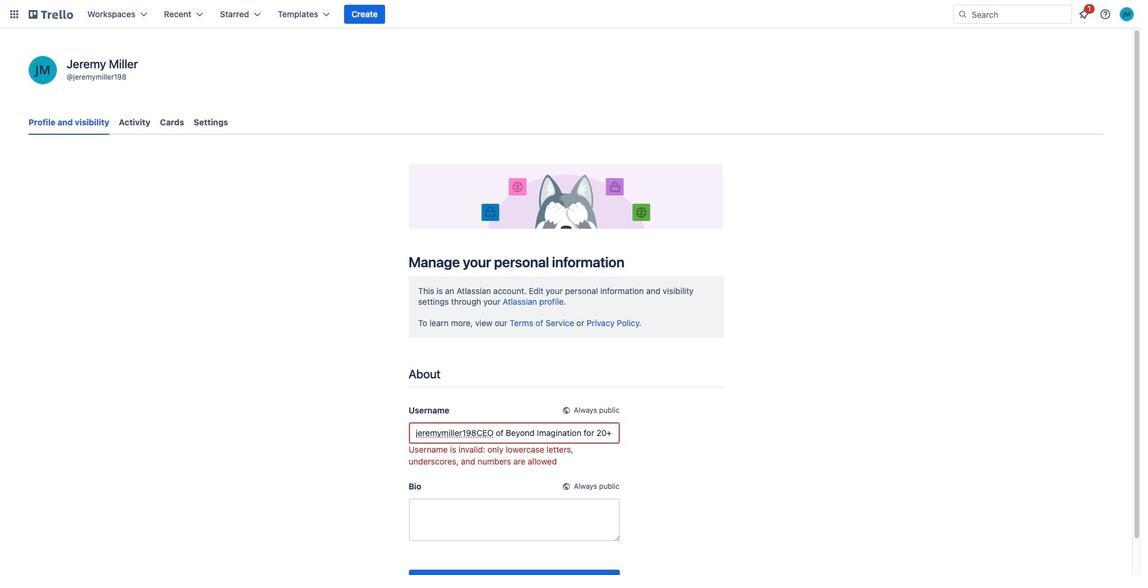 Task type: vqa. For each thing, say whether or not it's contained in the screenshot.
"Jeremy Miller (Jeremymiller198)" icon to the right
yes



Task type: describe. For each thing, give the bounding box(es) containing it.
jeremy miller (jeremymiller198) image
[[1120, 7, 1134, 21]]

Search field
[[954, 5, 1072, 24]]

search image
[[958, 10, 968, 19]]

1 notification image
[[1077, 7, 1092, 21]]

open information menu image
[[1100, 8, 1112, 20]]

primary element
[[0, 0, 1141, 29]]



Task type: locate. For each thing, give the bounding box(es) containing it.
back to home image
[[29, 5, 73, 24]]

jeremy miller (jeremymiller198) image
[[29, 56, 57, 84]]

None text field
[[409, 423, 620, 444]]

None text field
[[409, 499, 620, 541]]



